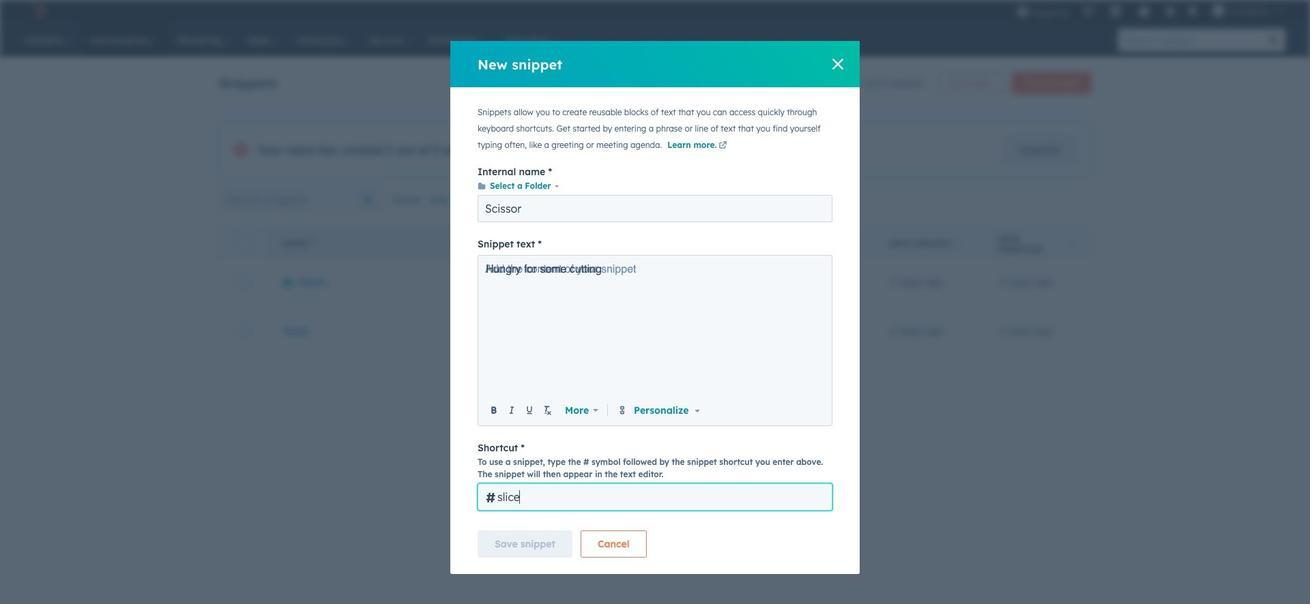 Task type: vqa. For each thing, say whether or not it's contained in the screenshot.
Ascending sort. Press to sort descending. element
yes



Task type: describe. For each thing, give the bounding box(es) containing it.
Search search field
[[218, 186, 384, 214]]

Search HubSpot search field
[[1119, 29, 1263, 52]]

Type a word to use as a shortcut text field
[[478, 484, 833, 511]]

close image
[[833, 59, 844, 70]]

2 press to sort. image from the left
[[1070, 238, 1075, 248]]

2 press to sort. element from the left
[[1070, 238, 1075, 250]]

ascending sort. press to sort descending. element
[[312, 238, 317, 250]]

2 link opens in a new window image from the top
[[719, 142, 727, 150]]

ascending sort. press to sort descending. image
[[312, 238, 317, 248]]



Task type: locate. For each thing, give the bounding box(es) containing it.
1 horizontal spatial press to sort. image
[[1070, 238, 1075, 248]]

press to sort. image
[[956, 238, 961, 248], [1070, 238, 1075, 248]]

1 link opens in a new window image from the top
[[719, 140, 727, 152]]

Give your snippet a name text field
[[478, 195, 833, 223]]

1 press to sort. element from the left
[[956, 238, 961, 250]]

1 horizontal spatial press to sort. element
[[1070, 238, 1075, 250]]

press to sort. element
[[956, 238, 961, 250], [1070, 238, 1075, 250]]

1 press to sort. image from the left
[[956, 238, 961, 248]]

banner
[[218, 68, 1092, 94]]

dialog
[[451, 41, 860, 575]]

0 horizontal spatial press to sort. image
[[956, 238, 961, 248]]

None text field
[[486, 262, 825, 399]]

menu
[[1010, 0, 1294, 22]]

marketplaces image
[[1110, 6, 1122, 18]]

link opens in a new window image
[[719, 140, 727, 152], [719, 142, 727, 150]]

jacob simon image
[[1213, 5, 1225, 17]]

0 horizontal spatial press to sort. element
[[956, 238, 961, 250]]



